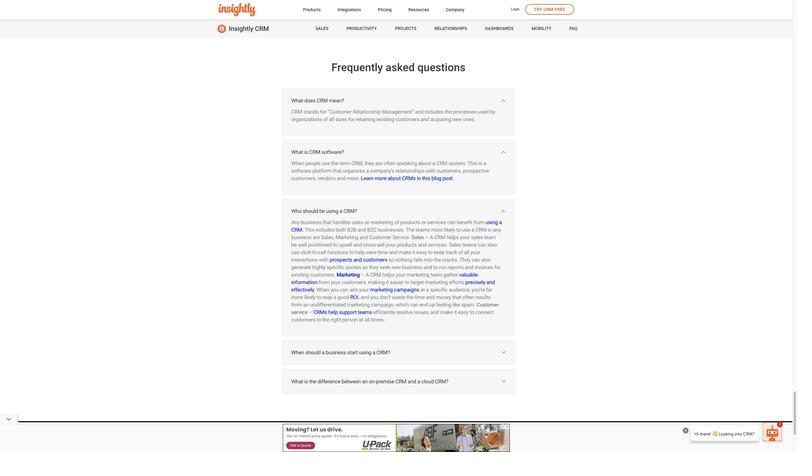 Task type: locate. For each thing, give the bounding box(es) containing it.
at inside at a specific audience, you're far more likely to reap a good
[[421, 287, 425, 293]]

0 vertical spatial at
[[421, 287, 425, 293]]

1 vertical spatial team
[[431, 272, 443, 278]]

and inside when people use the term crm, they are often speaking about a crm system. this is a software platform that organizes a company's relationships with customers, prospective customers, vendors and more.
[[337, 175, 346, 181]]

and inside precisely and effectively.
[[487, 279, 496, 285]]

company
[[446, 7, 465, 12], [281, 434, 303, 441]]

results
[[476, 294, 491, 300]]

using up the handles
[[326, 208, 339, 214]]

0 horizontal spatial that
[[323, 219, 332, 225]]

existing down generate
[[292, 272, 309, 278]]

customers, up "aim"
[[342, 279, 367, 285]]

your up ,
[[360, 287, 369, 293]]

1 horizontal spatial crm?
[[377, 349, 390, 356]]

used
[[478, 109, 489, 115]]

1 horizontal spatial of
[[395, 219, 400, 225]]

customers down save
[[364, 257, 388, 263]]

is up people
[[305, 149, 308, 155]]

use inside when people use the term crm, they are often speaking about a crm system. this is a software platform that organizes a company's relationships with customers, prospective customers, vendors and more.
[[322, 160, 330, 166]]

includes inside 'this includes both b2b and b2c businesses. the teams most likely to use a crm in any business are sales, marketing and customer service.'
[[316, 227, 335, 233]]

crm up services. on the right bottom of page
[[435, 234, 446, 240]]

includes up the sales,
[[316, 227, 335, 233]]

0 vertical spatial it
[[413, 249, 416, 255]]

are
[[376, 160, 383, 166], [313, 234, 320, 240]]

pricing
[[378, 7, 392, 12]]

of inside crm stands for "customer relationship management" and includes the processes used by organizations of all sizes for retaining existing customers and acquiring new ones.
[[323, 116, 328, 122]]

crm?
[[344, 208, 357, 214], [377, 349, 390, 356], [435, 378, 449, 385]]

– for support
[[309, 309, 313, 315]]

1 vertical spatial are
[[313, 234, 320, 240]]

and down into
[[424, 264, 433, 270]]

issues,
[[414, 309, 430, 315]]

effectively.
[[292, 287, 316, 293]]

& for resources
[[452, 434, 455, 441]]

up
[[430, 302, 435, 308]]

to left reap
[[317, 294, 321, 300]]

0 horizontal spatial an
[[304, 302, 309, 308]]

crm left any
[[476, 227, 487, 233]]

the inside , and you don't waste the time and money that often results from an undifferentiated marketing campaign, which can end up feeling like spam.
[[407, 294, 414, 300]]

be right who
[[320, 208, 325, 214]]

0 vertical spatial products
[[401, 219, 421, 225]]

"customer
[[328, 109, 352, 115]]

crm up organizations
[[292, 109, 303, 115]]

0 vertical spatial existing
[[377, 116, 394, 122]]

for right invoices
[[495, 264, 501, 270]]

or
[[365, 219, 370, 225], [422, 219, 427, 225]]

try crm free button
[[526, 4, 575, 15]]

efficiently resolve issues, and make it easy to connect customers to the right person at all times.
[[292, 309, 494, 323]]

customer up connect
[[477, 302, 500, 308]]

prospective
[[463, 168, 490, 174]]

0 horizontal spatial resources
[[409, 7, 430, 12]]

0 horizontal spatial time
[[378, 249, 388, 255]]

1 horizontal spatial use
[[322, 160, 330, 166]]

also up invoices
[[482, 257, 491, 263]]

and up far
[[487, 279, 496, 285]]

to inside at a specific audience, you're far more likely to reap a good
[[317, 294, 321, 300]]

when you can aim your marketing campaigns
[[316, 287, 420, 293]]

an left on-
[[362, 378, 368, 385]]

specific down prospects
[[327, 264, 345, 270]]

good
[[338, 294, 350, 300]]

1 vertical spatial crms
[[314, 309, 327, 315]]

& up compliance at bottom
[[388, 434, 391, 441]]

in left this
[[417, 175, 421, 181]]

prospects and customers link
[[330, 257, 388, 263]]

1 vertical spatial includes
[[316, 227, 335, 233]]

using a crm. link
[[292, 219, 502, 233]]

learn more about crms in this blog post. link
[[361, 175, 454, 181]]

0 vertical spatial resources
[[409, 7, 430, 12]]

help center link
[[431, 443, 450, 450]]

is inside when people use the term crm, they are often speaking about a crm system. this is a software platform that organizes a company's relationships with customers, prospective customers, vendors and more.
[[479, 160, 483, 166]]

specific inside so nothing falls into the cracks. they can also generate highly specific quotes as they seek new business and to run reports and invoices for existing customers.
[[327, 264, 345, 270]]

1 horizontal spatial company
[[446, 7, 465, 12]]

1 vertical spatial security
[[367, 444, 380, 448]]

a right start in the bottom left of the page
[[373, 349, 376, 356]]

relationships link
[[435, 19, 468, 38]]

crm? up the handles
[[344, 208, 357, 214]]

security & compliance link
[[367, 443, 402, 450]]

2 vertical spatial from
[[292, 302, 302, 308]]

sales down benefit
[[472, 234, 483, 240]]

new up marketing – a crm helps your marketing team gather
[[392, 264, 401, 270]]

from right benefit
[[474, 219, 485, 225]]

0 horizontal spatial or
[[365, 219, 370, 225]]

it inside – a crm helps your sales team be well positioned to upsell and cross-sell your products and services. sales teams can also use click-to-call functions to help save time and make it easy to keep track of all your interactions with
[[413, 249, 416, 255]]

at a specific audience, you're far more likely to reap a good
[[292, 287, 493, 300]]

functions
[[327, 249, 349, 255]]

2 or from the left
[[422, 219, 427, 225]]

likely right most
[[445, 227, 456, 233]]

0 horizontal spatial customers,
[[292, 175, 317, 181]]

that
[[333, 168, 342, 174], [323, 219, 332, 225], [453, 294, 462, 300]]

0 vertical spatial all
[[329, 116, 335, 122]]

1 vertical spatial also
[[482, 257, 491, 263]]

2 vertical spatial all
[[365, 317, 370, 323]]

about down company's
[[388, 175, 401, 181]]

and
[[415, 109, 424, 115], [421, 116, 430, 122], [337, 175, 346, 181], [358, 227, 366, 233], [360, 234, 368, 240], [354, 242, 362, 248], [419, 242, 427, 248], [389, 249, 398, 255], [354, 257, 362, 263], [424, 264, 433, 270], [465, 264, 474, 270], [487, 279, 496, 285], [361, 294, 369, 300], [427, 294, 435, 300], [431, 309, 439, 315], [408, 378, 417, 385]]

– up services. on the right bottom of page
[[426, 234, 429, 240]]

2 vertical spatial of
[[459, 249, 463, 255]]

to left right
[[317, 317, 321, 323]]

1 vertical spatial products
[[318, 434, 339, 441]]

2 horizontal spatial all
[[465, 249, 470, 255]]

try
[[534, 7, 543, 12]]

business
[[301, 219, 322, 225], [292, 234, 312, 240], [403, 264, 423, 270], [326, 349, 346, 356]]

you up reap
[[331, 287, 339, 293]]

customer service
[[292, 302, 500, 315]]

a down benefit
[[472, 227, 475, 233]]

products down service.
[[397, 242, 417, 248]]

person
[[342, 317, 358, 323]]

1 horizontal spatial likely
[[445, 227, 456, 233]]

crms down undifferentiated
[[314, 309, 327, 315]]

easy inside efficiently resolve issues, and make it easy to connect customers to the right person at all times.
[[458, 309, 469, 315]]

1 horizontal spatial in
[[488, 227, 492, 233]]

are inside 'this includes both b2b and b2c businesses. the teams most likely to use a crm in any business are sales, marketing and customer service.'
[[313, 234, 320, 240]]

0 vertical spatial insightly
[[229, 25, 254, 32]]

and up valuable
[[465, 264, 474, 270]]

0 vertical spatial about
[[419, 160, 432, 166]]

sales
[[352, 219, 364, 225], [472, 234, 483, 240]]

1 horizontal spatial resources
[[456, 434, 481, 441]]

0 horizontal spatial &
[[381, 444, 383, 448]]

teams inside 'this includes both b2b and b2c businesses. the teams most likely to use a crm in any business are sales, marketing and customer service.'
[[416, 227, 430, 233]]

2 horizontal spatial of
[[459, 249, 463, 255]]

you down when you can aim your marketing campaigns
[[371, 294, 379, 300]]

crm inside – a crm helps your sales team be well positioned to upsell and cross-sell your products and services. sales teams can also use click-to-call functions to help save time and make it easy to keep track of all your interactions with
[[435, 234, 446, 240]]

2 vertical spatial teams
[[358, 309, 372, 315]]

1 vertical spatial –
[[361, 272, 365, 278]]

when inside when people use the term crm, they are often speaking about a crm system. this is a software platform that organizes a company's relationships with customers, prospective customers, vendors and more.
[[292, 160, 305, 166]]

1 horizontal spatial &
[[388, 434, 391, 441]]

all inside efficiently resolve issues, and make it easy to connect customers to the right person at all times.
[[365, 317, 370, 323]]

as
[[363, 264, 368, 270]]

0 vertical spatial when
[[292, 160, 305, 166]]

about link
[[281, 443, 291, 450]]

0 vertical spatial this
[[468, 160, 478, 166]]

0 vertical spatial help
[[356, 249, 365, 255]]

company up about
[[281, 434, 303, 441]]

sizes
[[336, 116, 347, 122]]

at
[[421, 287, 425, 293], [359, 317, 364, 323]]

use down benefit
[[463, 227, 471, 233]]

– right service
[[309, 309, 313, 315]]

often
[[384, 160, 396, 166], [463, 294, 475, 300]]

team down any
[[485, 234, 496, 240]]

often inside , and you don't waste the time and money that often results from an undifferentiated marketing campaign, which can end up feeling like spam.
[[463, 294, 475, 300]]

1 vertical spatial crm?
[[377, 349, 390, 356]]

an inside , and you don't waste the time and money that often results from an undifferentiated marketing campaign, which can end up feeling like spam.
[[304, 302, 309, 308]]

your right sell
[[386, 242, 396, 248]]

help up prospects and customers 'link'
[[356, 249, 365, 255]]

1 vertical spatial customers
[[364, 257, 388, 263]]

are inside when people use the term crm, they are often speaking about a crm system. this is a software platform that organizes a company's relationships with customers, prospective customers, vendors and more.
[[376, 160, 383, 166]]

1 horizontal spatial at
[[421, 287, 425, 293]]

customers down service
[[292, 317, 316, 323]]

0 horizontal spatial in
[[417, 175, 421, 181]]

3 what from the top
[[292, 378, 303, 385]]

use down well in the bottom left of the page
[[292, 249, 300, 255]]

team
[[485, 234, 496, 240], [431, 272, 443, 278]]

1 vertical spatial use
[[463, 227, 471, 233]]

can right they
[[472, 257, 481, 263]]

are up the "positioned"
[[313, 234, 320, 240]]

0 horizontal spatial likely
[[305, 294, 316, 300]]

business up well in the bottom left of the page
[[292, 234, 312, 240]]

that down term
[[333, 168, 342, 174]]

1 horizontal spatial new
[[453, 116, 462, 122]]

0 vertical spatial time
[[378, 249, 388, 255]]

security
[[367, 434, 387, 441], [367, 444, 380, 448]]

that inside when people use the term crm, they are often speaking about a crm system. this is a software platform that organizes a company's relationships with customers, prospective customers, vendors and more.
[[333, 168, 342, 174]]

1 vertical spatial existing
[[292, 272, 309, 278]]

save
[[366, 249, 377, 255]]

they right as
[[369, 264, 379, 270]]

in left any
[[488, 227, 492, 233]]

this inside 'this includes both b2b and b2c businesses. the teams most likely to use a crm in any business are sales, marketing and customer service.'
[[305, 227, 315, 233]]

business inside 'this includes both b2b and b2c businesses. the teams most likely to use a crm in any business are sales, marketing and customer service.'
[[292, 234, 312, 240]]

new inside crm stands for "customer relationship management" and includes the processes used by organizations of all sizes for retaining existing customers and acquiring new ones.
[[453, 116, 462, 122]]

0 vertical spatial should
[[303, 208, 318, 214]]

with up this
[[426, 168, 436, 174]]

1 vertical spatial in
[[488, 227, 492, 233]]

2 vertical spatial use
[[292, 249, 300, 255]]

a
[[430, 234, 434, 240], [366, 272, 369, 278]]

from
[[474, 219, 485, 225], [319, 279, 330, 285], [292, 302, 302, 308]]

0 horizontal spatial more
[[292, 294, 303, 300]]

what is the difference between an on-premise crm and a cloud crm?
[[292, 378, 449, 385]]

precisely
[[466, 279, 486, 285]]

waste
[[392, 294, 406, 300]]

1 vertical spatial this
[[305, 227, 315, 233]]

0 vertical spatial also
[[488, 242, 497, 248]]

1 vertical spatial be
[[292, 242, 297, 248]]

likely inside at a specific audience, you're far more likely to reap a good
[[305, 294, 316, 300]]

marketing link
[[337, 272, 360, 278]]

2 horizontal spatial use
[[463, 227, 471, 233]]

can inside – a crm helps your sales team be well positioned to upsell and cross-sell your products and services. sales teams can also use click-to-call functions to help save time and make it easy to keep track of all your interactions with
[[478, 242, 487, 248]]

1 vertical spatial specific
[[430, 287, 448, 293]]

0 vertical spatial an
[[304, 302, 309, 308]]

all up they
[[465, 249, 470, 255]]

customer
[[370, 234, 392, 240], [477, 302, 500, 308]]

the down keep
[[434, 257, 442, 263]]

they inside when people use the term crm, they are often speaking about a crm system. this is a software platform that organizes a company's relationships with customers, prospective customers, vendors and more.
[[365, 160, 374, 166]]

0 horizontal spatial are
[[313, 234, 320, 240]]

0 horizontal spatial this
[[305, 227, 315, 233]]

1 what from the top
[[292, 97, 303, 104]]

in
[[417, 175, 421, 181], [488, 227, 492, 233]]

this up prospective
[[468, 160, 478, 166]]

crm left system.
[[437, 160, 448, 166]]

organizations
[[292, 116, 322, 122]]

1 vertical spatial at
[[359, 317, 364, 323]]

spam.
[[462, 302, 476, 308]]

resources right support
[[456, 434, 481, 441]]

1 horizontal spatial that
[[333, 168, 342, 174]]

relationships
[[396, 168, 425, 174]]

crm? right cloud
[[435, 378, 449, 385]]

0 vertical spatial for
[[320, 109, 327, 115]]

0 horizontal spatial from
[[292, 302, 302, 308]]

0 horizontal spatial be
[[292, 242, 297, 248]]

0 horizontal spatial you
[[331, 287, 339, 293]]

the left term
[[332, 160, 339, 166]]

0 horizontal spatial easy
[[417, 249, 427, 255]]

a right reap
[[334, 294, 337, 300]]

new down "processes"
[[453, 116, 462, 122]]

the inside efficiently resolve issues, and make it easy to connect customers to the right person at all times.
[[323, 317, 330, 323]]

security & compliance
[[367, 444, 402, 448]]

your
[[461, 234, 470, 240], [386, 242, 396, 248], [471, 249, 481, 255], [396, 272, 406, 278], [331, 279, 341, 285], [360, 287, 369, 293]]

specific inside at a specific audience, you're far more likely to reap a good
[[430, 287, 448, 293]]

resources
[[409, 7, 430, 12], [456, 434, 481, 441]]

,
[[359, 294, 360, 300]]

security up security & compliance
[[367, 434, 387, 441]]

track
[[446, 249, 458, 255]]

1 horizontal spatial make
[[441, 309, 453, 315]]

company up relationships
[[446, 7, 465, 12]]

quotes
[[346, 264, 362, 270]]

learn
[[361, 175, 374, 181]]

that inside , and you don't waste the time and money that often results from an undifferentiated marketing campaign, which can end up feeling like spam.
[[453, 294, 462, 300]]

0 vertical spatial teams
[[416, 227, 430, 233]]

money
[[436, 294, 452, 300]]

premise
[[376, 378, 395, 385]]

to down spam.
[[470, 309, 475, 315]]

sales,
[[321, 234, 335, 240]]

be inside – a crm helps your sales team be well positioned to upsell and cross-sell your products and services. sales teams can also use click-to-call functions to help save time and make it easy to keep track of all your interactions with
[[292, 242, 297, 248]]

marketing
[[336, 234, 359, 240], [337, 272, 360, 278]]

make inside efficiently resolve issues, and make it easy to connect customers to the right person at all times.
[[441, 309, 453, 315]]

valuable information
[[292, 272, 478, 285]]

2 vertical spatial customers
[[292, 317, 316, 323]]

of left sizes
[[323, 116, 328, 122]]

customers
[[396, 116, 420, 122], [364, 257, 388, 263], [292, 317, 316, 323]]

a inside using a crm.
[[500, 219, 502, 225]]

is
[[305, 149, 308, 155], [479, 160, 483, 166], [305, 378, 308, 385]]

& left compliance at bottom
[[381, 444, 383, 448]]

it inside efficiently resolve issues, and make it easy to connect customers to the right person at all times.
[[454, 309, 457, 315]]

2 vertical spatial when
[[292, 349, 305, 356]]

products link
[[303, 6, 321, 14]]

– down as
[[361, 272, 365, 278]]

end
[[420, 302, 429, 308]]

far
[[487, 287, 493, 293]]

with inside – a crm helps your sales team be well positioned to upsell and cross-sell your products and services. sales teams can also use click-to-call functions to help save time and make it easy to keep track of all your interactions with
[[319, 257, 329, 263]]

resources up projects
[[409, 7, 430, 12]]

more down effectively.
[[292, 294, 303, 300]]

1 vertical spatial time
[[415, 294, 425, 300]]

1 vertical spatial is
[[479, 160, 483, 166]]

helps up from your customers, making it easier to target marketing efforts
[[383, 272, 395, 278]]

specific up money
[[430, 287, 448, 293]]

1 horizontal spatial often
[[463, 294, 475, 300]]

teams right the
[[416, 227, 430, 233]]

team inside – a crm helps your sales team be well positioned to upsell and cross-sell your products and services. sales teams can also use click-to-call functions to help save time and make it easy to keep track of all your interactions with
[[485, 234, 496, 240]]

about inside when people use the term crm, they are often speaking about a crm system. this is a software platform that organizes a company's relationships with customers, prospective customers, vendors and more.
[[419, 160, 432, 166]]

1 horizontal spatial be
[[320, 208, 325, 214]]

1 horizontal spatial it
[[413, 249, 416, 255]]

1 vertical spatial using
[[486, 219, 498, 225]]

team down 'run'
[[431, 272, 443, 278]]

marketing down quotes
[[337, 272, 360, 278]]

insightly
[[229, 25, 254, 32], [498, 434, 518, 441]]

security & privacy
[[367, 434, 410, 441]]

2 what from the top
[[292, 149, 303, 155]]

security inside 'security & compliance' link
[[367, 444, 380, 448]]

when for when people use the term crm, they are often speaking about a crm system. this is a software platform that organizes a company's relationships with customers, prospective customers, vendors and more.
[[292, 160, 305, 166]]

security down "security & privacy" on the bottom of page
[[367, 444, 380, 448]]

sales inside – a crm helps your sales team be well positioned to upsell and cross-sell your products and services. sales teams can also use click-to-call functions to help save time and make it easy to keep track of all your interactions with
[[449, 242, 462, 248]]

a inside 'this includes both b2b and b2c businesses. the teams most likely to use a crm in any business are sales, marketing and customer service.'
[[472, 227, 475, 233]]

time down sell
[[378, 249, 388, 255]]

what for what is the difference between an on-premise crm and a cloud crm?
[[292, 378, 303, 385]]

sales inside – a crm helps your sales team be well positioned to upsell and cross-sell your products and services. sales teams can also use click-to-call functions to help save time and make it easy to keep track of all your interactions with
[[472, 234, 483, 240]]

– inside – a crm helps your sales team be well positioned to upsell and cross-sell your products and services. sales teams can also use click-to-call functions to help save time and make it easy to keep track of all your interactions with
[[426, 234, 429, 240]]

0 horizontal spatial customer
[[370, 234, 392, 240]]

the inside when people use the term crm, they are often speaking about a crm system. this is a software platform that organizes a company's relationships with customers, prospective customers, vendors and more.
[[332, 160, 339, 166]]

handles
[[333, 219, 351, 225]]

make inside – a crm helps your sales team be well positioned to upsell and cross-sell your products and services. sales teams can also use click-to-call functions to help save time and make it easy to keep track of all your interactions with
[[399, 249, 412, 255]]

dashboards
[[486, 26, 514, 31]]

and left cloud
[[408, 378, 417, 385]]

includes up acquiring
[[425, 109, 444, 115]]

0 horizontal spatial a
[[366, 272, 369, 278]]

can inside so nothing falls into the cracks. they can also generate highly specific quotes as they seek new business and to run reports and invoices for existing customers.
[[472, 257, 481, 263]]

and left more.
[[337, 175, 346, 181]]

0 horizontal spatial of
[[323, 116, 328, 122]]

crms help support teams link
[[314, 309, 372, 315]]

1 horizontal spatial teams
[[416, 227, 430, 233]]

crms down relationships
[[402, 175, 416, 181]]

1 vertical spatial help
[[329, 309, 338, 315]]

2 vertical spatial it
[[454, 309, 457, 315]]

for inside so nothing falls into the cracks. they can also generate highly specific quotes as they seek new business and to run reports and invoices for existing customers.
[[495, 264, 501, 270]]

teams inside – a crm helps your sales team be well positioned to upsell and cross-sell your products and services. sales teams can also use click-to-call functions to help save time and make it easy to keep track of all your interactions with
[[463, 242, 477, 248]]

from up service
[[292, 302, 302, 308]]

insightly crm link
[[218, 19, 269, 38]]

crm inside button
[[544, 7, 554, 12]]

when for when you can aim your marketing campaigns
[[317, 287, 330, 293]]

help
[[432, 444, 439, 448]]

0 vertical spatial sales
[[352, 219, 364, 225]]

often up spam.
[[463, 294, 475, 300]]

1 horizontal spatial –
[[361, 272, 365, 278]]

like
[[453, 302, 461, 308]]

insightly logo image
[[219, 3, 256, 16]]

likely down effectively.
[[305, 294, 316, 300]]

sales up track in the bottom right of the page
[[449, 242, 462, 248]]

1 vertical spatial often
[[463, 294, 475, 300]]

mobility link
[[532, 19, 552, 38]]

run
[[439, 264, 447, 270]]

relationships
[[435, 26, 468, 31]]

seek
[[380, 264, 391, 270]]

and right ,
[[361, 294, 369, 300]]

2 vertical spatial what
[[292, 378, 303, 385]]

&
[[388, 434, 391, 441], [452, 434, 455, 441], [381, 444, 383, 448]]



Task type: vqa. For each thing, say whether or not it's contained in the screenshot.


Task type: describe. For each thing, give the bounding box(es) containing it.
by
[[490, 109, 496, 115]]

crm inside when people use the term crm, they are often speaking about a crm system. this is a software platform that organizes a company's relationships with customers, prospective customers, vendors and more.
[[437, 160, 448, 166]]

1 vertical spatial resources
[[456, 434, 481, 441]]

more inside at a specific audience, you're far more likely to reap a good
[[292, 294, 303, 300]]

relationship
[[353, 109, 381, 115]]

of inside – a crm helps your sales team be well positioned to upsell and cross-sell your products and services. sales teams can also use click-to-call functions to help save time and make it easy to keep track of all your interactions with
[[459, 249, 463, 255]]

this includes both b2b and b2c businesses. the teams most likely to use a crm in any business are sales, marketing and customer service.
[[292, 227, 501, 240]]

company link
[[446, 6, 465, 14]]

can left benefit
[[448, 219, 456, 225]]

marketing up target
[[407, 272, 430, 278]]

efficiently
[[374, 309, 396, 315]]

0 horizontal spatial teams
[[358, 309, 372, 315]]

using inside using a crm.
[[486, 219, 498, 225]]

when people use the term crm, they are often speaking about a crm system. this is a software platform that organizes a company's relationships with customers, prospective customers, vendors and more.
[[292, 160, 490, 181]]

to up functions
[[333, 242, 338, 248]]

for:
[[519, 434, 528, 441]]

0 horizontal spatial for
[[320, 109, 327, 115]]

aim
[[350, 287, 358, 293]]

and left services. on the right bottom of page
[[419, 242, 427, 248]]

– a crm helps your sales team be well positioned to upsell and cross-sell your products and services. sales teams can also use click-to-call functions to help save time and make it easy to keep track of all your interactions with
[[292, 234, 497, 263]]

and up "up"
[[427, 294, 435, 300]]

with inside when people use the term crm, they are often speaking about a crm system. this is a software platform that organizes a company's relationships with customers, prospective customers, vendors and more.
[[426, 168, 436, 174]]

they
[[460, 257, 471, 263]]

1 vertical spatial a
[[366, 272, 369, 278]]

0 horizontal spatial it
[[386, 279, 389, 285]]

existing inside crm stands for "customer relationship management" and includes the processes used by organizations of all sizes for retaining existing customers and acquiring new ones.
[[377, 116, 394, 122]]

0 vertical spatial company
[[446, 7, 465, 12]]

also inside – a crm helps your sales team be well positioned to upsell and cross-sell your products and services. sales teams can also use click-to-call functions to help save time and make it easy to keep track of all your interactions with
[[488, 242, 497, 248]]

vendors
[[318, 175, 336, 181]]

using a crm.
[[292, 219, 502, 233]]

1 horizontal spatial sales link
[[498, 443, 507, 450]]

the
[[406, 227, 415, 233]]

2 horizontal spatial crm?
[[435, 378, 449, 385]]

0 horizontal spatial crms
[[314, 309, 327, 315]]

1 vertical spatial for
[[349, 116, 355, 122]]

a left start in the bottom left of the page
[[322, 349, 325, 356]]

businesses.
[[378, 227, 405, 233]]

so nothing falls into the cracks. they can also generate highly specific quotes as they seek new business and to run reports and invoices for existing customers.
[[292, 257, 501, 278]]

crm right "premise"
[[396, 378, 407, 385]]

1 or from the left
[[365, 219, 370, 225]]

b2b
[[347, 227, 357, 233]]

0 horizontal spatial team
[[431, 272, 443, 278]]

0 vertical spatial crms
[[402, 175, 416, 181]]

2 horizontal spatial from
[[474, 219, 485, 225]]

this inside when people use the term crm, they are often speaking about a crm system. this is a software platform that organizes a company's relationships with customers, prospective customers, vendors and more.
[[468, 160, 478, 166]]

0 horizontal spatial sales link
[[316, 19, 329, 38]]

a inside – a crm helps your sales team be well positioned to upsell and cross-sell your products and services. sales teams can also use click-to-call functions to help save time and make it easy to keep track of all your interactions with
[[430, 234, 434, 240]]

0 vertical spatial you
[[331, 287, 339, 293]]

which
[[396, 302, 409, 308]]

on-
[[369, 378, 376, 385]]

a up learn at the left top
[[367, 168, 369, 174]]

login
[[512, 7, 520, 11]]

security for security & compliance
[[367, 444, 380, 448]]

information
[[292, 279, 318, 285]]

software?
[[322, 149, 344, 155]]

between
[[342, 378, 361, 385]]

when for when should a business start using a crm?
[[292, 349, 305, 356]]

0 vertical spatial products
[[303, 7, 321, 12]]

retaining
[[356, 116, 376, 122]]

1 vertical spatial company
[[281, 434, 303, 441]]

1 vertical spatial from
[[319, 279, 330, 285]]

and up cross-
[[360, 234, 368, 240]]

does
[[305, 97, 316, 104]]

they inside so nothing falls into the cracks. they can also generate highly specific quotes as they seek new business and to run reports and invoices for existing customers.
[[369, 264, 379, 270]]

& for compliance
[[381, 444, 383, 448]]

0 vertical spatial crm?
[[344, 208, 357, 214]]

2 horizontal spatial customers,
[[437, 168, 462, 174]]

precisely and effectively. link
[[292, 279, 496, 293]]

marketing campaigns link
[[371, 287, 420, 293]]

dashboards link
[[486, 19, 514, 38]]

software
[[292, 168, 312, 174]]

0 horizontal spatial help
[[329, 309, 338, 315]]

to down "upsell"
[[350, 249, 354, 255]]

and up quotes
[[354, 257, 362, 263]]

1 horizontal spatial customers
[[364, 257, 388, 263]]

ones.
[[464, 116, 476, 122]]

new inside so nothing falls into the cracks. they can also generate highly specific quotes as they seek new business and to run reports and invoices for existing customers.
[[392, 264, 401, 270]]

0 horizontal spatial sales
[[352, 219, 364, 225]]

the left difference
[[310, 378, 317, 385]]

sales down the
[[412, 234, 424, 240]]

you inside , and you don't waste the time and money that often results from an undifferentiated marketing campaign, which can end up feeling like spam.
[[371, 294, 379, 300]]

you're
[[472, 287, 485, 293]]

a up end on the right of page
[[426, 287, 429, 293]]

sales down products link
[[316, 26, 329, 31]]

0 horizontal spatial about
[[388, 175, 401, 181]]

post.
[[443, 175, 454, 181]]

business right any
[[301, 219, 322, 225]]

crm right does
[[317, 97, 328, 104]]

prospects
[[330, 257, 353, 263]]

faq
[[570, 26, 578, 31]]

and right b2b at left bottom
[[358, 227, 366, 233]]

your down benefit
[[461, 234, 470, 240]]

customer inside customer service
[[477, 302, 500, 308]]

can up good
[[340, 287, 349, 293]]

stands
[[304, 109, 319, 115]]

also inside so nothing falls into the cracks. they can also generate highly specific quotes as they seek new business and to run reports and invoices for existing customers.
[[482, 257, 491, 263]]

crm up making
[[370, 272, 382, 278]]

people
[[306, 160, 321, 166]]

crm.
[[292, 227, 304, 233]]

customers inside crm stands for "customer relationship management" and includes the processes used by organizations of all sizes for retaining existing customers and acquiring new ones.
[[396, 116, 420, 122]]

to inside 'this includes both b2b and b2c businesses. the teams most likely to use a crm in any business are sales, marketing and customer service.'
[[457, 227, 461, 233]]

often inside when people use the term crm, they are often speaking about a crm system. this is a software platform that organizes a company's relationships with customers, prospective customers, vendors and more.
[[384, 160, 396, 166]]

a up the handles
[[340, 208, 343, 214]]

the inside crm stands for "customer relationship management" and includes the processes used by organizations of all sizes for retaining existing customers and acquiring new ones.
[[445, 109, 452, 115]]

& for privacy
[[388, 434, 391, 441]]

what does crm mean?
[[292, 97, 344, 104]]

1 vertical spatial customers,
[[292, 175, 317, 181]]

insightly logo link
[[219, 3, 293, 16]]

to up campaigns
[[405, 279, 410, 285]]

should for who
[[303, 208, 318, 214]]

b2c
[[368, 227, 377, 233]]

precisely and effectively.
[[292, 279, 496, 293]]

should for when
[[306, 349, 321, 356]]

click-
[[301, 249, 313, 255]]

call
[[318, 249, 326, 255]]

try crm free link
[[526, 4, 575, 15]]

1 vertical spatial marketing
[[337, 272, 360, 278]]

marketing inside , and you don't waste the time and money that often results from an undifferentiated marketing campaign, which can end up feeling like spam.
[[347, 302, 370, 308]]

roi
[[351, 294, 359, 300]]

valuable
[[460, 272, 478, 278]]

well
[[298, 242, 307, 248]]

service
[[292, 309, 308, 315]]

free
[[555, 7, 566, 12]]

easier
[[390, 279, 404, 285]]

help center
[[432, 444, 450, 448]]

roi link
[[351, 294, 359, 300]]

all inside – a crm helps your sales team be well positioned to upsell and cross-sell your products and services. sales teams can also use click-to-call functions to help save time and make it easy to keep track of all your interactions with
[[465, 249, 470, 255]]

invoices
[[475, 264, 494, 270]]

0 horizontal spatial using
[[326, 208, 339, 214]]

customers.
[[310, 272, 336, 278]]

marketing inside 'this includes both b2b and b2c businesses. the teams most likely to use a crm in any business are sales, marketing and customer service.'
[[336, 234, 359, 240]]

help inside – a crm helps your sales team be well positioned to upsell and cross-sell your products and services. sales teams can also use click-to-call functions to help save time and make it easy to keep track of all your interactions with
[[356, 249, 365, 255]]

faq link
[[570, 19, 578, 38]]

who should be using a crm?
[[292, 208, 357, 214]]

is for what is the difference between an on-premise crm and a cloud crm?
[[305, 378, 308, 385]]

and right "upsell"
[[354, 242, 362, 248]]

insightly crm
[[229, 25, 269, 32]]

insightly for insightly for:
[[498, 434, 518, 441]]

1 horizontal spatial using
[[359, 349, 372, 356]]

customers inside efficiently resolve issues, and make it easy to connect customers to the right person at all times.
[[292, 317, 316, 323]]

– crms help support teams
[[308, 309, 372, 315]]

from inside , and you don't waste the time and money that often results from an undifferentiated marketing campaign, which can end up feeling like spam.
[[292, 302, 302, 308]]

easy inside – a crm helps your sales team be well positioned to upsell and cross-sell your products and services. sales teams can also use click-to-call functions to help save time and make it easy to keep track of all your interactions with
[[417, 249, 427, 255]]

marketing up businesses.
[[371, 219, 394, 225]]

in inside 'this includes both b2b and b2c businesses. the teams most likely to use a crm in any business are sales, marketing and customer service.'
[[488, 227, 492, 233]]

security for security & privacy
[[367, 434, 387, 441]]

benefit
[[457, 219, 473, 225]]

is for what is crm software?
[[305, 149, 308, 155]]

and right management"
[[415, 109, 424, 115]]

management"
[[382, 109, 414, 115]]

times.
[[371, 317, 385, 323]]

more.
[[347, 175, 360, 181]]

1 vertical spatial that
[[323, 219, 332, 225]]

what for what does crm mean?
[[292, 97, 303, 104]]

sell
[[377, 242, 385, 248]]

includes inside crm stands for "customer relationship management" and includes the processes used by organizations of all sizes for retaining existing customers and acquiring new ones.
[[425, 109, 444, 115]]

resources link
[[409, 6, 430, 14]]

a up prospective
[[484, 160, 487, 166]]

1 horizontal spatial more
[[375, 175, 387, 181]]

helps inside – a crm helps your sales team be well positioned to upsell and cross-sell your products and services. sales teams can also use click-to-call functions to help save time and make it easy to keep track of all your interactions with
[[447, 234, 459, 240]]

crm inside 'this includes both b2b and b2c businesses. the teams most likely to use a crm in any business are sales, marketing and customer service.'
[[476, 227, 487, 233]]

2 vertical spatial customers,
[[342, 279, 367, 285]]

your up easier
[[396, 272, 406, 278]]

highly
[[313, 264, 326, 270]]

crm inside crm stands for "customer relationship management" and includes the processes used by organizations of all sizes for retaining existing customers and acquiring new ones.
[[292, 109, 303, 115]]

your up they
[[471, 249, 481, 255]]

crm down insightly logo link
[[255, 25, 269, 32]]

time inside – a crm helps your sales team be well positioned to upsell and cross-sell your products and services. sales teams can also use click-to-call functions to help save time and make it easy to keep track of all your interactions with
[[378, 249, 388, 255]]

existing inside so nothing falls into the cracks. they can also generate highly specific quotes as they seek new business and to run reports and invoices for existing customers.
[[292, 272, 309, 278]]

about
[[281, 444, 290, 448]]

sales down insightly for: at the right bottom of page
[[498, 444, 506, 448]]

undifferentiated
[[310, 302, 346, 308]]

products inside – a crm helps your sales team be well positioned to upsell and cross-sell your products and services. sales teams can also use click-to-call functions to help save time and make it easy to keep track of all your interactions with
[[397, 242, 417, 248]]

what for what is crm software?
[[292, 149, 303, 155]]

right
[[331, 317, 341, 323]]

0 horizontal spatial helps
[[383, 272, 395, 278]]

compliance
[[384, 444, 402, 448]]

cross-
[[363, 242, 377, 248]]

1 horizontal spatial an
[[362, 378, 368, 385]]

1 vertical spatial of
[[395, 219, 400, 225]]

business left start in the bottom left of the page
[[326, 349, 346, 356]]

a up blog
[[433, 160, 436, 166]]

customer inside 'this includes both b2b and b2c businesses. the teams most likely to use a crm in any business are sales, marketing and customer service.'
[[370, 234, 392, 240]]

time inside , and you don't waste the time and money that often results from an undifferentiated marketing campaign, which can end up feeling like spam.
[[415, 294, 425, 300]]

all inside crm stands for "customer relationship management" and includes the processes used by organizations of all sizes for retaining existing customers and acquiring new ones.
[[329, 116, 335, 122]]

to inside so nothing falls into the cracks. they can also generate highly specific quotes as they seek new business and to run reports and invoices for existing customers.
[[434, 264, 438, 270]]

your down marketing link
[[331, 279, 341, 285]]

crm up people
[[310, 149, 321, 155]]

projects
[[395, 26, 417, 31]]

0 vertical spatial in
[[417, 175, 421, 181]]

efforts
[[449, 279, 465, 285]]

likely inside 'this includes both b2b and b2c businesses. the teams most likely to use a crm in any business are sales, marketing and customer service.'
[[445, 227, 456, 233]]

at inside efficiently resolve issues, and make it easy to connect customers to the right person at all times.
[[359, 317, 364, 323]]

making
[[368, 279, 385, 285]]

mean?
[[329, 97, 344, 104]]

and inside efficiently resolve issues, and make it easy to connect customers to the right person at all times.
[[431, 309, 439, 315]]

– for helps
[[426, 234, 429, 240]]

try crm free
[[534, 7, 566, 12]]

campaigns
[[394, 287, 420, 293]]

a left cloud
[[418, 378, 421, 385]]

insightly for insightly crm
[[229, 25, 254, 32]]

to up into
[[429, 249, 433, 255]]

and up so
[[389, 249, 398, 255]]

and left acquiring
[[421, 116, 430, 122]]

can inside , and you don't waste the time and money that often results from an undifferentiated marketing campaign, which can end up feeling like spam.
[[411, 302, 419, 308]]

marketing up don't in the bottom of the page
[[371, 287, 393, 293]]

integrations link
[[338, 6, 361, 14]]

the inside so nothing falls into the cracks. they can also generate highly specific quotes as they seek new business and to run reports and invoices for existing customers.
[[434, 257, 442, 263]]

use inside – a crm helps your sales team be well positioned to upsell and cross-sell your products and services. sales teams can also use click-to-call functions to help save time and make it easy to keep track of all your interactions with
[[292, 249, 300, 255]]

business inside so nothing falls into the cracks. they can also generate highly specific quotes as they seek new business and to run reports and invoices for existing customers.
[[403, 264, 423, 270]]

frequently asked questions
[[332, 61, 466, 74]]

company's
[[371, 168, 395, 174]]

use inside 'this includes both b2b and b2c businesses. the teams most likely to use a crm in any business are sales, marketing and customer service.'
[[463, 227, 471, 233]]

marketing down gather
[[425, 279, 448, 285]]

prospects and customers
[[330, 257, 388, 263]]



